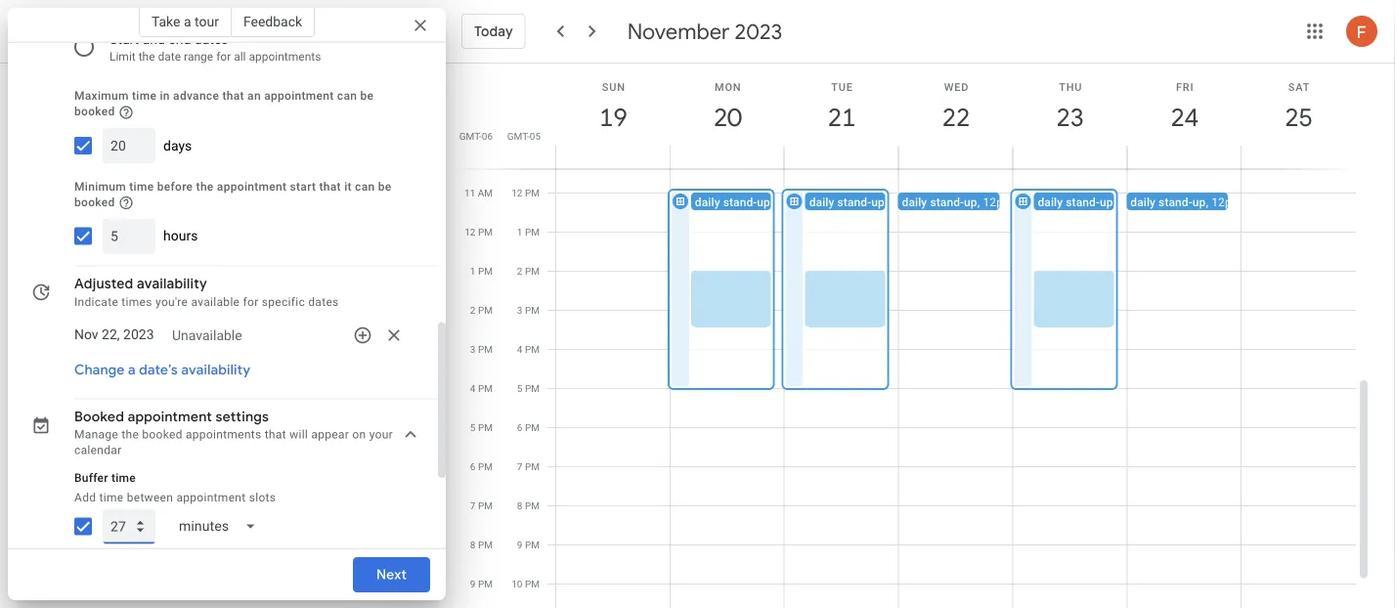 Task type: describe. For each thing, give the bounding box(es) containing it.
1 horizontal spatial 8
[[517, 500, 523, 512]]

3 daily stand-up , from the left
[[1038, 196, 1119, 209]]

1 vertical spatial 2
[[470, 305, 476, 316]]

will
[[290, 428, 308, 442]]

0 horizontal spatial 12
[[465, 226, 476, 238]]

specific
[[262, 295, 305, 309]]

Maximum days in advance that an appointment can be booked number field
[[111, 128, 148, 163]]

Minimum amount of hours before the start of the appointment that it can be booked number field
[[111, 219, 148, 254]]

2 12pm from the left
[[1212, 196, 1242, 209]]

manage
[[74, 428, 118, 442]]

1 , from the left
[[771, 196, 773, 209]]

a for change
[[128, 362, 136, 379]]

gmt-06
[[459, 130, 493, 142]]

4 up from the left
[[1100, 196, 1113, 209]]

you're
[[155, 295, 188, 309]]

1 vertical spatial 12 pm
[[465, 226, 493, 238]]

5 daily from the left
[[1131, 196, 1156, 209]]

an
[[248, 89, 261, 103]]

wed
[[944, 81, 969, 93]]

1 daily from the left
[[695, 196, 720, 209]]

0 vertical spatial 4 pm
[[517, 344, 540, 355]]

thu 23
[[1055, 81, 1083, 133]]

2023
[[735, 18, 783, 45]]

4 daily from the left
[[1038, 196, 1063, 209]]

next button
[[353, 552, 430, 599]]

booked
[[74, 408, 124, 426]]

be inside maximum time in advance that an appointment can be booked
[[360, 89, 374, 103]]

1 horizontal spatial 3 pm
[[517, 305, 540, 316]]

1 stand- from the left
[[723, 196, 757, 209]]

sat
[[1289, 81, 1311, 93]]

tour
[[195, 13, 219, 29]]

am
[[478, 187, 493, 199]]

and
[[142, 31, 165, 47]]

fri
[[1176, 81, 1194, 93]]

mon 20
[[713, 81, 742, 133]]

0 vertical spatial 5
[[517, 383, 523, 395]]

today
[[474, 22, 513, 40]]

start
[[290, 180, 316, 193]]

grid containing 19
[[454, 64, 1372, 608]]

23 column header
[[1013, 64, 1128, 169]]

1 horizontal spatial 2
[[517, 266, 523, 277]]

booked appointment settings manage the booked appointments that will appear on your calendar
[[74, 408, 393, 457]]

appointment inside buffer time add time between appointment slots
[[176, 491, 246, 504]]

slots
[[249, 491, 276, 504]]

4 stand- from the left
[[1066, 196, 1100, 209]]

today button
[[462, 8, 526, 55]]

gmt- for 05
[[507, 130, 530, 142]]

adjusted availability indicate times you're available for specific dates
[[74, 275, 339, 309]]

time for minimum
[[129, 180, 154, 193]]

05
[[530, 130, 541, 142]]

booked inside maximum time in advance that an appointment can be booked
[[74, 105, 115, 118]]

maximum time in advance that an appointment can be booked
[[74, 89, 374, 118]]

0 horizontal spatial 4
[[470, 383, 476, 395]]

1 daily stand-up , 12pm from the left
[[902, 196, 1014, 209]]

21 column header
[[784, 64, 899, 169]]

appointment inside 'booked appointment settings manage the booked appointments that will appear on your calendar'
[[128, 408, 212, 426]]

Date text field
[[74, 323, 155, 347]]

on
[[352, 428, 366, 442]]

change a date's availability button
[[67, 353, 258, 388]]

fri 24
[[1170, 81, 1198, 133]]

friday, november 24 element
[[1163, 95, 1207, 140]]

be inside the minimum time before the appointment start that it can be booked
[[378, 180, 392, 193]]

0 horizontal spatial 3
[[470, 344, 476, 355]]

1 horizontal spatial 3
[[517, 305, 523, 316]]

can inside the minimum time before the appointment start that it can be booked
[[355, 180, 375, 193]]

calendar
[[74, 444, 122, 457]]

24
[[1170, 101, 1198, 133]]

take a tour button
[[139, 6, 232, 37]]

1 horizontal spatial 7
[[517, 461, 523, 473]]

2 daily from the left
[[809, 196, 835, 209]]

0 vertical spatial 4
[[517, 344, 523, 355]]

19 column header
[[555, 64, 671, 169]]

11 am
[[465, 187, 493, 199]]

appointments inside start and end dates limit the date range for all appointments
[[249, 50, 321, 64]]

that inside the minimum time before the appointment start that it can be booked
[[319, 180, 341, 193]]

advance
[[173, 89, 219, 103]]

sat 25
[[1284, 81, 1312, 133]]

0 vertical spatial 12
[[512, 187, 523, 199]]

10 pm
[[512, 578, 540, 590]]

1 vertical spatial 7 pm
[[470, 500, 493, 512]]

can inside maximum time in advance that an appointment can be booked
[[337, 89, 357, 103]]

wed 22
[[941, 81, 969, 133]]

feedback button
[[232, 6, 315, 37]]

minimum time before the appointment start that it can be booked
[[74, 180, 392, 209]]

a for take
[[184, 13, 191, 29]]

hours
[[163, 228, 198, 244]]

booked inside 'booked appointment settings manage the booked appointments that will appear on your calendar'
[[142, 428, 183, 442]]

3 daily from the left
[[902, 196, 927, 209]]

22
[[941, 101, 969, 133]]

1 horizontal spatial 8 pm
[[517, 500, 540, 512]]

0 horizontal spatial 3 pm
[[470, 344, 493, 355]]

saturday, november 25 element
[[1277, 95, 1322, 140]]

2 daily stand-up , 12pm from the left
[[1131, 196, 1242, 209]]

all
[[234, 50, 246, 64]]

10
[[512, 578, 523, 590]]

thu
[[1059, 81, 1083, 93]]

dates inside adjusted availability indicate times you're available for specific dates
[[308, 295, 339, 309]]

indicate
[[74, 295, 118, 309]]

change
[[74, 362, 125, 379]]

start
[[110, 31, 139, 47]]

0 vertical spatial 12 pm
[[512, 187, 540, 199]]

11
[[465, 187, 476, 199]]

availability inside button
[[181, 362, 250, 379]]

buffer
[[74, 471, 108, 485]]

1 vertical spatial 6
[[470, 461, 476, 473]]

0 vertical spatial 6 pm
[[517, 422, 540, 434]]

sun 19
[[598, 81, 626, 133]]

thursday, november 23 element
[[1048, 95, 1093, 140]]

before
[[157, 180, 193, 193]]

5 , from the left
[[1206, 196, 1209, 209]]

22 column header
[[898, 64, 1014, 169]]

5 stand- from the left
[[1159, 196, 1193, 209]]

23
[[1055, 101, 1083, 133]]

change a date's availability
[[74, 362, 250, 379]]

your
[[369, 428, 393, 442]]

1 up from the left
[[757, 196, 771, 209]]

0 vertical spatial 9 pm
[[517, 539, 540, 551]]

time right add
[[99, 491, 124, 504]]

sunday, november 19 element
[[591, 95, 636, 140]]

19
[[598, 101, 626, 133]]

availability inside adjusted availability indicate times you're available for specific dates
[[137, 275, 207, 293]]

2 daily stand-up , from the left
[[809, 196, 891, 209]]

2 , from the left
[[885, 196, 888, 209]]

tue 21
[[827, 81, 855, 133]]

25
[[1284, 101, 1312, 133]]

gmt-05
[[507, 130, 541, 142]]

1 vertical spatial 2 pm
[[470, 305, 493, 316]]

days
[[163, 137, 192, 153]]

24 column header
[[1127, 64, 1242, 169]]



Task type: vqa. For each thing, say whether or not it's contained in the screenshot.
the 10 pm
yes



Task type: locate. For each thing, give the bounding box(es) containing it.
appointment inside the minimum time before the appointment start that it can be booked
[[217, 180, 287, 193]]

up down "wednesday, november 22" element
[[964, 196, 978, 209]]

date
[[158, 50, 181, 64]]

time for maximum
[[132, 89, 157, 103]]

for left specific
[[243, 295, 259, 309]]

, down 21 column header
[[885, 196, 888, 209]]

9 pm left 10
[[470, 578, 493, 590]]

stand- down 24
[[1159, 196, 1193, 209]]

that
[[222, 89, 244, 103], [319, 180, 341, 193], [265, 428, 286, 442]]

1 horizontal spatial 5
[[517, 383, 523, 395]]

that inside 'booked appointment settings manage the booked appointments that will appear on your calendar'
[[265, 428, 286, 442]]

0 horizontal spatial 5
[[470, 422, 476, 434]]

gmt- for 06
[[459, 130, 482, 142]]

1 gmt- from the left
[[459, 130, 482, 142]]

a up the end
[[184, 13, 191, 29]]

stand- down tuesday, november 21 element
[[838, 196, 872, 209]]

daily down 24 column header
[[1131, 196, 1156, 209]]

limit
[[110, 50, 136, 64]]

1 vertical spatial 8 pm
[[470, 539, 493, 551]]

3 up from the left
[[964, 196, 978, 209]]

that inside maximum time in advance that an appointment can be booked
[[222, 89, 244, 103]]

start and end dates limit the date range for all appointments
[[110, 31, 321, 64]]

the inside start and end dates limit the date range for all appointments
[[139, 50, 155, 64]]

0 vertical spatial that
[[222, 89, 244, 103]]

4 pm
[[517, 344, 540, 355], [470, 383, 493, 395]]

1 vertical spatial be
[[378, 180, 392, 193]]

1 vertical spatial 3
[[470, 344, 476, 355]]

0 vertical spatial 7
[[517, 461, 523, 473]]

, down 20 column header
[[771, 196, 773, 209]]

daily down the 20
[[695, 196, 720, 209]]

7
[[517, 461, 523, 473], [470, 500, 476, 512]]

stand- down 'monday, november 20' element
[[723, 196, 757, 209]]

can
[[337, 89, 357, 103], [355, 180, 375, 193]]

1
[[517, 226, 523, 238], [470, 266, 476, 277]]

, down 23 column header on the top right of page
[[1113, 196, 1116, 209]]

maximum
[[74, 89, 129, 103]]

06
[[482, 130, 493, 142]]

0 vertical spatial for
[[216, 50, 231, 64]]

8
[[517, 500, 523, 512], [470, 539, 476, 551]]

appointment left start at the left top of page
[[217, 180, 287, 193]]

1 vertical spatial 9 pm
[[470, 578, 493, 590]]

pm
[[525, 187, 540, 199], [478, 226, 493, 238], [525, 226, 540, 238], [478, 266, 493, 277], [525, 266, 540, 277], [478, 305, 493, 316], [525, 305, 540, 316], [478, 344, 493, 355], [525, 344, 540, 355], [478, 383, 493, 395], [525, 383, 540, 395], [478, 422, 493, 434], [525, 422, 540, 434], [478, 461, 493, 473], [525, 461, 540, 473], [478, 500, 493, 512], [525, 500, 540, 512], [478, 539, 493, 551], [525, 539, 540, 551], [478, 578, 493, 590], [525, 578, 540, 590]]

1 pm down gmt-05
[[517, 226, 540, 238]]

dates inside start and end dates limit the date range for all appointments
[[194, 31, 228, 47]]

for inside adjusted availability indicate times you're available for specific dates
[[243, 295, 259, 309]]

1 horizontal spatial daily stand-up ,
[[809, 196, 891, 209]]

1 vertical spatial booked
[[74, 195, 115, 209]]

1 daily stand-up , from the left
[[695, 196, 776, 209]]

a left date's
[[128, 362, 136, 379]]

12 pm right am
[[512, 187, 540, 199]]

0 vertical spatial 2 pm
[[517, 266, 540, 277]]

9 pm up 10 pm
[[517, 539, 540, 551]]

daily
[[695, 196, 720, 209], [809, 196, 835, 209], [902, 196, 927, 209], [1038, 196, 1063, 209], [1131, 196, 1156, 209]]

gmt- left gmt-05
[[459, 130, 482, 142]]

1 vertical spatial the
[[196, 180, 214, 193]]

dates down "tour"
[[194, 31, 228, 47]]

the inside the minimum time before the appointment start that it can be booked
[[196, 180, 214, 193]]

minimum
[[74, 180, 126, 193]]

1 vertical spatial availability
[[181, 362, 250, 379]]

1 pm down 11 am
[[470, 266, 493, 277]]

3 , from the left
[[978, 196, 980, 209]]

grid
[[454, 64, 1372, 608]]

5 pm
[[517, 383, 540, 395], [470, 422, 493, 434]]

november 2023
[[628, 18, 783, 45]]

daily stand-up , down tuesday, november 21 element
[[809, 196, 891, 209]]

can right 'it'
[[355, 180, 375, 193]]

appointment right the an
[[264, 89, 334, 103]]

1 vertical spatial 8
[[470, 539, 476, 551]]

the down and on the top left of the page
[[139, 50, 155, 64]]

time left 'before'
[[129, 180, 154, 193]]

12pm down 22 'column header'
[[983, 196, 1014, 209]]

appointment down change a date's availability button
[[128, 408, 212, 426]]

that left will
[[265, 428, 286, 442]]

up down friday, november 24 element
[[1193, 196, 1206, 209]]

daily down 23
[[1038, 196, 1063, 209]]

availability
[[137, 275, 207, 293], [181, 362, 250, 379]]

0 vertical spatial 8 pm
[[517, 500, 540, 512]]

1 vertical spatial 3 pm
[[470, 344, 493, 355]]

daily stand-up , down 'monday, november 20' element
[[695, 196, 776, 209]]

None field
[[163, 509, 272, 544]]

availability up you're
[[137, 275, 207, 293]]

5
[[517, 383, 523, 395], [470, 422, 476, 434]]

appointment
[[264, 89, 334, 103], [217, 180, 287, 193], [128, 408, 212, 426], [176, 491, 246, 504]]

2 stand- from the left
[[838, 196, 872, 209]]

time for buffer
[[111, 471, 136, 485]]

0 horizontal spatial 1 pm
[[470, 266, 493, 277]]

daily down 22 'column header'
[[902, 196, 927, 209]]

2 horizontal spatial that
[[319, 180, 341, 193]]

up down 23 column header on the top right of page
[[1100, 196, 1113, 209]]

25 column header
[[1241, 64, 1356, 169]]

6
[[517, 422, 523, 434], [470, 461, 476, 473]]

0 horizontal spatial 6 pm
[[470, 461, 493, 473]]

0 vertical spatial 1 pm
[[517, 226, 540, 238]]

0 horizontal spatial a
[[128, 362, 136, 379]]

monday, november 20 element
[[705, 95, 750, 140]]

8 pm
[[517, 500, 540, 512], [470, 539, 493, 551]]

appointments down settings
[[186, 428, 262, 442]]

for left 'all'
[[216, 50, 231, 64]]

range
[[184, 50, 213, 64]]

0 horizontal spatial 7 pm
[[470, 500, 493, 512]]

1 vertical spatial dates
[[308, 295, 339, 309]]

0 horizontal spatial 8
[[470, 539, 476, 551]]

0 horizontal spatial 1
[[470, 266, 476, 277]]

daily stand-up , 12pm down friday, november 24 element
[[1131, 196, 1242, 209]]

4
[[517, 344, 523, 355], [470, 383, 476, 395]]

feedback
[[243, 13, 302, 29]]

0 horizontal spatial 9 pm
[[470, 578, 493, 590]]

settings
[[216, 408, 269, 426]]

1 vertical spatial that
[[319, 180, 341, 193]]

wednesday, november 22 element
[[934, 95, 979, 140]]

0 vertical spatial booked
[[74, 105, 115, 118]]

0 vertical spatial 2
[[517, 266, 523, 277]]

12 right am
[[512, 187, 523, 199]]

0 vertical spatial a
[[184, 13, 191, 29]]

1 horizontal spatial for
[[243, 295, 259, 309]]

,
[[771, 196, 773, 209], [885, 196, 888, 209], [978, 196, 980, 209], [1113, 196, 1116, 209], [1206, 196, 1209, 209]]

1 horizontal spatial be
[[378, 180, 392, 193]]

the
[[139, 50, 155, 64], [196, 180, 214, 193], [122, 428, 139, 442]]

0 horizontal spatial 4 pm
[[470, 383, 493, 395]]

9 left 10
[[470, 578, 476, 590]]

0 vertical spatial dates
[[194, 31, 228, 47]]

0 horizontal spatial 12 pm
[[465, 226, 493, 238]]

time right buffer
[[111, 471, 136, 485]]

available
[[191, 295, 240, 309]]

appointment inside maximum time in advance that an appointment can be booked
[[264, 89, 334, 103]]

0 horizontal spatial 5 pm
[[470, 422, 493, 434]]

in
[[160, 89, 170, 103]]

2 vertical spatial booked
[[142, 428, 183, 442]]

0 horizontal spatial 7
[[470, 500, 476, 512]]

0 vertical spatial 6
[[517, 422, 523, 434]]

november
[[628, 18, 730, 45]]

booked down minimum
[[74, 195, 115, 209]]

end
[[169, 31, 191, 47]]

2 pm
[[517, 266, 540, 277], [470, 305, 493, 316]]

1 vertical spatial 9
[[470, 578, 476, 590]]

1 pm
[[517, 226, 540, 238], [470, 266, 493, 277]]

gmt-
[[459, 130, 482, 142], [507, 130, 530, 142]]

stand- down 22
[[930, 196, 964, 209]]

12 down 11
[[465, 226, 476, 238]]

times
[[122, 295, 152, 309]]

daily stand-up , down thursday, november 23 element
[[1038, 196, 1119, 209]]

be
[[360, 89, 374, 103], [378, 180, 392, 193]]

daily stand-up ,
[[695, 196, 776, 209], [809, 196, 891, 209], [1038, 196, 1119, 209]]

it
[[344, 180, 352, 193]]

1 horizontal spatial daily stand-up , 12pm
[[1131, 196, 1242, 209]]

that left 'it'
[[319, 180, 341, 193]]

3 stand- from the left
[[930, 196, 964, 209]]

2 vertical spatial that
[[265, 428, 286, 442]]

1 vertical spatial 4
[[470, 383, 476, 395]]

appointments
[[249, 50, 321, 64], [186, 428, 262, 442]]

tue
[[832, 81, 854, 93]]

take a tour
[[151, 13, 219, 29]]

add
[[74, 491, 96, 504]]

stand-
[[723, 196, 757, 209], [838, 196, 872, 209], [930, 196, 964, 209], [1066, 196, 1100, 209], [1159, 196, 1193, 209]]

2 gmt- from the left
[[507, 130, 530, 142]]

between
[[127, 491, 173, 504]]

the right 'before'
[[196, 180, 214, 193]]

daily stand-up , 12pm down "wednesday, november 22" element
[[902, 196, 1014, 209]]

sun
[[602, 81, 626, 93]]

5 up from the left
[[1193, 196, 1206, 209]]

0 vertical spatial 7 pm
[[517, 461, 540, 473]]

0 vertical spatial 9
[[517, 539, 523, 551]]

0 horizontal spatial for
[[216, 50, 231, 64]]

20
[[713, 101, 741, 133]]

dates right specific
[[308, 295, 339, 309]]

adjusted
[[74, 275, 133, 293]]

1 horizontal spatial 7 pm
[[517, 461, 540, 473]]

can up 'it'
[[337, 89, 357, 103]]

1 horizontal spatial 4
[[517, 344, 523, 355]]

1 horizontal spatial 6
[[517, 422, 523, 434]]

1 vertical spatial appointments
[[186, 428, 262, 442]]

booked down maximum
[[74, 105, 115, 118]]

12pm
[[983, 196, 1014, 209], [1212, 196, 1242, 209]]

12pm down 24 column header
[[1212, 196, 1242, 209]]

a inside take a tour button
[[184, 13, 191, 29]]

next
[[376, 566, 407, 584]]

appointments inside 'booked appointment settings manage the booked appointments that will appear on your calendar'
[[186, 428, 262, 442]]

time inside the minimum time before the appointment start that it can be booked
[[129, 180, 154, 193]]

1 down gmt-05
[[517, 226, 523, 238]]

1 vertical spatial can
[[355, 180, 375, 193]]

1 horizontal spatial 5 pm
[[517, 383, 540, 395]]

0 horizontal spatial dates
[[194, 31, 228, 47]]

0 horizontal spatial gmt-
[[459, 130, 482, 142]]

0 vertical spatial appointments
[[249, 50, 321, 64]]

3 pm
[[517, 305, 540, 316], [470, 344, 493, 355]]

4 , from the left
[[1113, 196, 1116, 209]]

appear
[[311, 428, 349, 442]]

1 vertical spatial 6 pm
[[470, 461, 493, 473]]

tuesday, november 21 element
[[820, 95, 865, 140]]

0 horizontal spatial daily stand-up ,
[[695, 196, 776, 209]]

0 horizontal spatial daily stand-up , 12pm
[[902, 196, 1014, 209]]

1 12pm from the left
[[983, 196, 1014, 209]]

1 vertical spatial 1 pm
[[470, 266, 493, 277]]

, down friday, november 24 element
[[1206, 196, 1209, 209]]

21
[[827, 101, 855, 133]]

1 horizontal spatial 9
[[517, 539, 523, 551]]

3
[[517, 305, 523, 316], [470, 344, 476, 355]]

take
[[151, 13, 180, 29]]

time
[[132, 89, 157, 103], [129, 180, 154, 193], [111, 471, 136, 485], [99, 491, 124, 504]]

1 down 11
[[470, 266, 476, 277]]

0 vertical spatial 5 pm
[[517, 383, 540, 395]]

time left in
[[132, 89, 157, 103]]

time inside maximum time in advance that an appointment can be booked
[[132, 89, 157, 103]]

2 horizontal spatial daily stand-up ,
[[1038, 196, 1119, 209]]

appointments down feedback button
[[249, 50, 321, 64]]

0 vertical spatial 3 pm
[[517, 305, 540, 316]]

up down 21 column header
[[872, 196, 885, 209]]

up down 20 column header
[[757, 196, 771, 209]]

unavailable
[[172, 327, 242, 343]]

booked
[[74, 105, 115, 118], [74, 195, 115, 209], [142, 428, 183, 442]]

0 vertical spatial 3
[[517, 305, 523, 316]]

1 vertical spatial 4 pm
[[470, 383, 493, 395]]

12 pm
[[512, 187, 540, 199], [465, 226, 493, 238]]

a
[[184, 13, 191, 29], [128, 362, 136, 379]]

1 horizontal spatial 1 pm
[[517, 226, 540, 238]]

1 horizontal spatial a
[[184, 13, 191, 29]]

for inside start and end dates limit the date range for all appointments
[[216, 50, 231, 64]]

0 vertical spatial availability
[[137, 275, 207, 293]]

2 up from the left
[[872, 196, 885, 209]]

1 horizontal spatial 1
[[517, 226, 523, 238]]

0 horizontal spatial 9
[[470, 578, 476, 590]]

20 column header
[[670, 64, 785, 169]]

1 horizontal spatial that
[[265, 428, 286, 442]]

appointment left "slots"
[[176, 491, 246, 504]]

the inside 'booked appointment settings manage the booked appointments that will appear on your calendar'
[[122, 428, 139, 442]]

1 horizontal spatial 12 pm
[[512, 187, 540, 199]]

up
[[757, 196, 771, 209], [872, 196, 885, 209], [964, 196, 978, 209], [1100, 196, 1113, 209], [1193, 196, 1206, 209]]

Buffer time number field
[[111, 509, 148, 544]]

buffer time add time between appointment slots
[[74, 471, 276, 504]]

mon
[[715, 81, 742, 93]]

gmt- right 06
[[507, 130, 530, 142]]

0 vertical spatial 1
[[517, 226, 523, 238]]

booked up buffer time add time between appointment slots at the left bottom
[[142, 428, 183, 442]]

date's
[[139, 362, 178, 379]]

1 vertical spatial 5
[[470, 422, 476, 434]]

daily down 21
[[809, 196, 835, 209]]

1 horizontal spatial 6 pm
[[517, 422, 540, 434]]

availability down unavailable
[[181, 362, 250, 379]]

0 horizontal spatial 6
[[470, 461, 476, 473]]

1 vertical spatial a
[[128, 362, 136, 379]]

1 vertical spatial 1
[[470, 266, 476, 277]]

1 horizontal spatial 9 pm
[[517, 539, 540, 551]]

booked inside the minimum time before the appointment start that it can be booked
[[74, 195, 115, 209]]

that left the an
[[222, 89, 244, 103]]

0 horizontal spatial 8 pm
[[470, 539, 493, 551]]

0 horizontal spatial 2
[[470, 305, 476, 316]]

1 horizontal spatial gmt-
[[507, 130, 530, 142]]

9 pm
[[517, 539, 540, 551], [470, 578, 493, 590]]

0 vertical spatial be
[[360, 89, 374, 103]]

daily stand-up , 12pm
[[902, 196, 1014, 209], [1131, 196, 1242, 209]]

1 horizontal spatial 2 pm
[[517, 266, 540, 277]]

a inside change a date's availability button
[[128, 362, 136, 379]]

, down "wednesday, november 22" element
[[978, 196, 980, 209]]

12 pm down 11 am
[[465, 226, 493, 238]]

9 up 10
[[517, 539, 523, 551]]

the right manage
[[122, 428, 139, 442]]

stand- down thursday, november 23 element
[[1066, 196, 1100, 209]]



